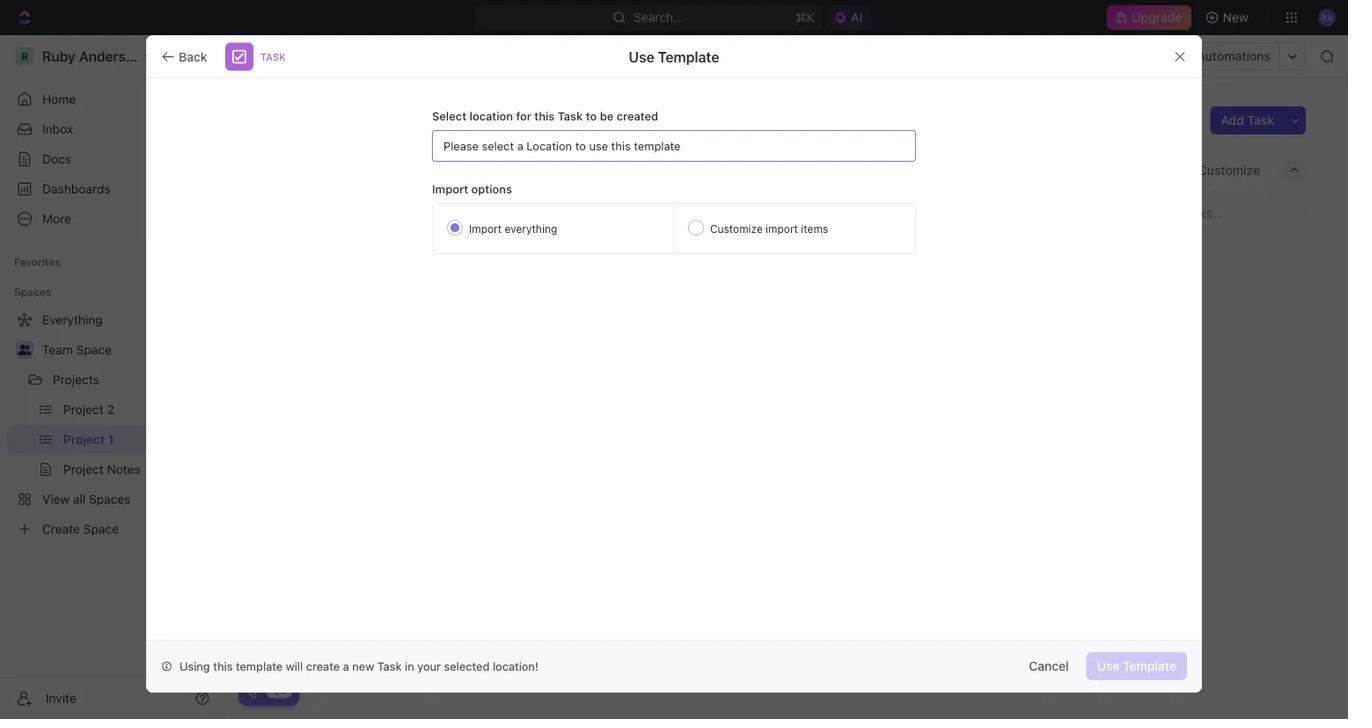 Task type: describe. For each thing, give the bounding box(es) containing it.
please select a location to use this template button
[[432, 130, 916, 162]]

gantt link
[[492, 158, 528, 183]]

dashboards link
[[7, 175, 216, 203]]

0 vertical spatial use template
[[629, 48, 720, 65]]

1 horizontal spatial team space link
[[235, 46, 331, 67]]

to inside dropdown button
[[575, 139, 586, 153]]

items
[[801, 223, 828, 235]]

cancel
[[1029, 660, 1069, 674]]

automations
[[1197, 49, 1271, 63]]

use template button
[[1087, 653, 1187, 681]]

Search tasks... text field
[[1129, 200, 1305, 227]]

1 horizontal spatial team
[[257, 49, 288, 63]]

calendar
[[410, 163, 463, 178]]

for
[[516, 109, 532, 122]]

select
[[482, 139, 514, 153]]

0 vertical spatial team space
[[257, 49, 326, 63]]

template inside dropdown button
[[634, 139, 681, 153]]

customize for customize import items
[[710, 223, 763, 235]]

onboarding checklist button element
[[246, 686, 260, 700]]

2 vertical spatial this
[[213, 660, 233, 674]]

team space inside sidebar navigation
[[42, 343, 112, 357]]

docs link
[[7, 145, 216, 173]]

selected
[[444, 660, 490, 674]]

import options
[[432, 182, 512, 195]]

1 vertical spatial add task
[[433, 250, 479, 262]]

using this template will create a new task in your selected location!
[[180, 660, 539, 674]]

customize button
[[1176, 158, 1266, 183]]

new
[[352, 660, 374, 674]]

use template inside button
[[1097, 660, 1177, 674]]

customize for customize
[[1198, 163, 1260, 178]]

inbox link
[[7, 115, 216, 143]]

table link
[[557, 158, 591, 183]]

import
[[766, 223, 798, 235]]

created
[[617, 109, 658, 122]]

upgrade link
[[1107, 5, 1191, 30]]

task up customize button
[[1248, 113, 1274, 128]]

please select a location to use this template
[[444, 139, 681, 153]]

task left in
[[377, 660, 402, 674]]

cancel button
[[1018, 653, 1080, 681]]

gantt
[[495, 163, 528, 178]]

favorites button
[[7, 252, 68, 273]]

table
[[560, 163, 591, 178]]

home
[[42, 92, 76, 106]]

0 vertical spatial add task
[[1221, 113, 1274, 128]]

favorites
[[14, 256, 61, 268]]

0 horizontal spatial template
[[236, 660, 283, 674]]

in
[[405, 660, 414, 674]]

location!
[[493, 660, 539, 674]]

1 horizontal spatial space
[[291, 49, 326, 63]]

sidebar navigation
[[0, 35, 224, 720]]

assignees
[[695, 207, 747, 220]]

tree inside sidebar navigation
[[7, 306, 216, 544]]

projects link
[[53, 366, 167, 394]]

1 vertical spatial team space link
[[42, 336, 213, 364]]

1 horizontal spatial this
[[535, 109, 555, 122]]

create
[[306, 660, 340, 674]]

search...
[[634, 10, 684, 25]]

0 vertical spatial add task button
[[1211, 106, 1285, 135]]

select
[[432, 109, 467, 122]]

location
[[470, 109, 513, 122]]



Task type: vqa. For each thing, say whether or not it's contained in the screenshot.
the bottom Space, , element
no



Task type: locate. For each thing, give the bounding box(es) containing it.
1 vertical spatial use
[[1097, 660, 1120, 674]]

1 horizontal spatial team space
[[257, 49, 326, 63]]

import down 'options'
[[469, 223, 502, 235]]

task up please select a location to use this template
[[558, 109, 583, 122]]

0 horizontal spatial use template
[[629, 48, 720, 65]]

1 horizontal spatial add task
[[1221, 113, 1274, 128]]

team space link
[[235, 46, 331, 67], [42, 336, 213, 364]]

add task button down import everything at the top left of page
[[411, 245, 486, 266]]

1 horizontal spatial use
[[1097, 660, 1120, 674]]

template
[[634, 139, 681, 153], [236, 660, 283, 674]]

user group image inside sidebar navigation
[[18, 345, 31, 356]]

0 horizontal spatial add
[[433, 250, 453, 262]]

will
[[286, 660, 303, 674]]

home link
[[7, 85, 216, 114]]

use right cancel
[[1097, 660, 1120, 674]]

to left be
[[586, 109, 597, 122]]

options
[[471, 182, 512, 195]]

a right select
[[517, 139, 523, 153]]

1 vertical spatial team space
[[42, 343, 112, 357]]

0 horizontal spatial space
[[76, 343, 112, 357]]

task down import everything at the top left of page
[[456, 250, 479, 262]]

task
[[261, 51, 286, 62]]

1 vertical spatial import
[[469, 223, 502, 235]]

1 horizontal spatial template
[[1123, 660, 1177, 674]]

add up customize button
[[1221, 113, 1244, 128]]

space
[[291, 49, 326, 63], [76, 343, 112, 357]]

0 vertical spatial add
[[1221, 113, 1244, 128]]

add down import options
[[433, 250, 453, 262]]

projects
[[53, 373, 99, 387]]

select location for this task to be created
[[432, 109, 658, 122]]

import for import options
[[432, 182, 468, 195]]

use down search...
[[629, 48, 655, 65]]

1 vertical spatial add task button
[[411, 245, 486, 266]]

1 horizontal spatial add
[[1221, 113, 1244, 128]]

1 vertical spatial customize
[[710, 223, 763, 235]]

use template down search...
[[629, 48, 720, 65]]

0 horizontal spatial this
[[213, 660, 233, 674]]

0 vertical spatial team
[[257, 49, 288, 63]]

1 horizontal spatial user group image
[[241, 52, 252, 61]]

space inside sidebar navigation
[[76, 343, 112, 357]]

0 vertical spatial use
[[629, 48, 655, 65]]

calendar link
[[407, 158, 463, 183]]

0 horizontal spatial team space link
[[42, 336, 213, 364]]

assignees button
[[673, 203, 755, 224]]

docs
[[42, 152, 71, 166]]

0 vertical spatial to
[[586, 109, 597, 122]]

0 horizontal spatial customize
[[710, 223, 763, 235]]

add task button
[[1211, 106, 1285, 135], [411, 245, 486, 266]]

this inside dropdown button
[[611, 139, 631, 153]]

add task button up customize button
[[1211, 106, 1285, 135]]

1 vertical spatial this
[[611, 139, 631, 153]]

0 horizontal spatial team space
[[42, 343, 112, 357]]

this right for
[[535, 109, 555, 122]]

team right the back
[[257, 49, 288, 63]]

0 vertical spatial template
[[634, 139, 681, 153]]

use
[[629, 48, 655, 65], [1097, 660, 1120, 674]]

import for import everything
[[469, 223, 502, 235]]

0 vertical spatial import
[[432, 182, 468, 195]]

automations button
[[1188, 43, 1280, 70]]

customize down assignees
[[710, 223, 763, 235]]

use
[[589, 139, 608, 153]]

dashboards
[[42, 182, 111, 196]]

template down created
[[634, 139, 681, 153]]

this right "use"
[[611, 139, 631, 153]]

everything
[[505, 223, 557, 235]]

1 vertical spatial a
[[343, 660, 349, 674]]

1 vertical spatial to
[[575, 139, 586, 153]]

add task down import everything at the top left of page
[[433, 250, 479, 262]]

space up projects link
[[76, 343, 112, 357]]

0 vertical spatial space
[[291, 49, 326, 63]]

to left "use"
[[575, 139, 586, 153]]

customize up search tasks... text box
[[1198, 163, 1260, 178]]

user group image down spaces
[[18, 345, 31, 356]]

use template
[[629, 48, 720, 65], [1097, 660, 1177, 674]]

invite
[[46, 692, 76, 706]]

1 vertical spatial template
[[1123, 660, 1177, 674]]

team up projects
[[42, 343, 73, 357]]

2 horizontal spatial this
[[611, 139, 631, 153]]

a inside please select a location to use this template dropdown button
[[517, 139, 523, 153]]

space right task
[[291, 49, 326, 63]]

import everything
[[469, 223, 557, 235]]

a left new
[[343, 660, 349, 674]]

location
[[527, 139, 572, 153]]

0 vertical spatial team space link
[[235, 46, 331, 67]]

0 horizontal spatial import
[[432, 182, 468, 195]]

1 vertical spatial add
[[433, 250, 453, 262]]

customize
[[1198, 163, 1260, 178], [710, 223, 763, 235]]

user group image
[[241, 52, 252, 61], [18, 345, 31, 356]]

team space
[[257, 49, 326, 63], [42, 343, 112, 357]]

spaces
[[14, 286, 51, 298]]

0 horizontal spatial template
[[658, 48, 720, 65]]

team
[[257, 49, 288, 63], [42, 343, 73, 357]]

0 vertical spatial template
[[658, 48, 720, 65]]

1 vertical spatial user group image
[[18, 345, 31, 356]]

template
[[658, 48, 720, 65], [1123, 660, 1177, 674]]

0 horizontal spatial use
[[629, 48, 655, 65]]

template up onboarding checklist button icon
[[236, 660, 283, 674]]

0 horizontal spatial add task
[[433, 250, 479, 262]]

back
[[179, 49, 207, 64]]

1 vertical spatial space
[[76, 343, 112, 357]]

using
[[180, 660, 210, 674]]

user group image inside team space link
[[241, 52, 252, 61]]

0 horizontal spatial user group image
[[18, 345, 31, 356]]

a
[[517, 139, 523, 153], [343, 660, 349, 674]]

upgrade
[[1132, 10, 1182, 25]]

1 horizontal spatial use template
[[1097, 660, 1177, 674]]

new button
[[1198, 4, 1259, 32]]

use template right cancel
[[1097, 660, 1177, 674]]

to
[[586, 109, 597, 122], [575, 139, 586, 153]]

use inside button
[[1097, 660, 1120, 674]]

this right 'using'
[[213, 660, 233, 674]]

this
[[535, 109, 555, 122], [611, 139, 631, 153], [213, 660, 233, 674]]

add
[[1221, 113, 1244, 128], [433, 250, 453, 262]]

inbox
[[42, 122, 73, 136]]

⌘k
[[796, 10, 815, 25]]

tree
[[7, 306, 216, 544]]

1 horizontal spatial import
[[469, 223, 502, 235]]

0 vertical spatial this
[[535, 109, 555, 122]]

add task
[[1221, 113, 1274, 128], [433, 250, 479, 262]]

0 horizontal spatial add task button
[[411, 245, 486, 266]]

0 vertical spatial a
[[517, 139, 523, 153]]

onboarding checklist button image
[[246, 686, 260, 700]]

new
[[1223, 10, 1249, 25]]

1 horizontal spatial add task button
[[1211, 106, 1285, 135]]

template inside button
[[1123, 660, 1177, 674]]

your
[[417, 660, 441, 674]]

task
[[558, 109, 583, 122], [1248, 113, 1274, 128], [456, 250, 479, 262], [377, 660, 402, 674]]

customize inside button
[[1198, 163, 1260, 178]]

import
[[432, 182, 468, 195], [469, 223, 502, 235]]

please
[[444, 139, 479, 153]]

1 vertical spatial team
[[42, 343, 73, 357]]

import down calendar
[[432, 182, 468, 195]]

1/4
[[273, 687, 286, 697]]

user group image left task
[[241, 52, 252, 61]]

0 vertical spatial customize
[[1198, 163, 1260, 178]]

tree containing team space
[[7, 306, 216, 544]]

1 horizontal spatial customize
[[1198, 163, 1260, 178]]

0 vertical spatial user group image
[[241, 52, 252, 61]]

1 vertical spatial use template
[[1097, 660, 1177, 674]]

1 vertical spatial template
[[236, 660, 283, 674]]

add task up customize button
[[1221, 113, 1274, 128]]

customize import items
[[710, 223, 828, 235]]

0 horizontal spatial a
[[343, 660, 349, 674]]

back button
[[154, 43, 218, 71]]

team inside sidebar navigation
[[42, 343, 73, 357]]

0 horizontal spatial team
[[42, 343, 73, 357]]

1 horizontal spatial template
[[634, 139, 681, 153]]

be
[[600, 109, 614, 122]]

1 horizontal spatial a
[[517, 139, 523, 153]]



